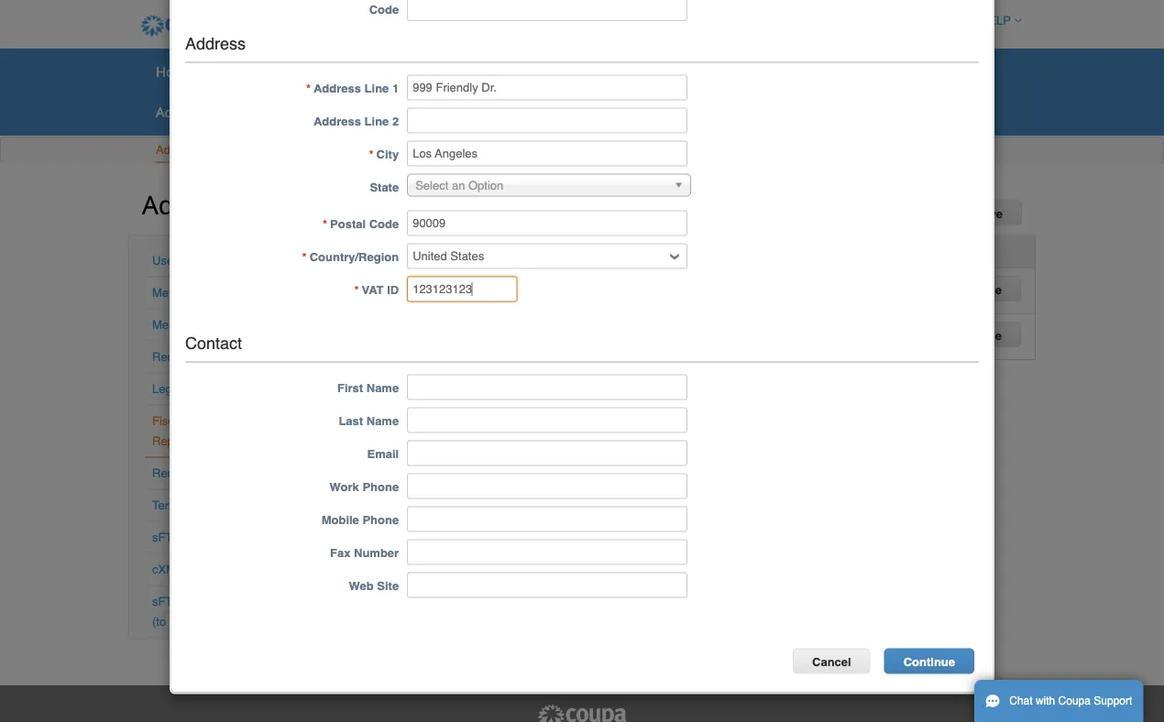 Task type: vqa. For each thing, say whether or not it's contained in the screenshot.
PROFILE LINK
yes



Task type: describe. For each thing, give the bounding box(es) containing it.
connection requests
[[323, 143, 437, 157]]

customers)
[[169, 615, 231, 629]]

Address Line 2 text field
[[407, 108, 688, 134]]

Fax Number text field
[[407, 540, 688, 566]]

manage for 2nd manage link from the bottom of the page
[[958, 283, 1002, 297]]

file
[[184, 595, 203, 609]]

option
[[469, 179, 504, 193]]

state
[[370, 181, 399, 195]]

admin for admin fiscal representatives
[[142, 187, 220, 221]]

cancel button
[[793, 649, 871, 675]]

entity
[[185, 382, 215, 396]]

sftp accounts
[[152, 531, 232, 545]]

0 vertical spatial errors
[[186, 563, 218, 577]]

connection requests link
[[322, 139, 438, 163]]

manage for 2nd manage link from the top
[[958, 329, 1002, 343]]

business
[[735, 62, 792, 81]]

orders link
[[280, 58, 348, 85]]

2
[[392, 115, 399, 129]]

Last Name text field
[[407, 408, 688, 434]]

fax
[[330, 547, 351, 561]]

add-
[[156, 102, 186, 121]]

asn link
[[508, 58, 558, 85]]

first
[[337, 382, 363, 396]]

home
[[156, 62, 195, 81]]

2 code from the top
[[369, 218, 399, 232]]

vat
[[362, 284, 384, 298]]

catalogs link
[[641, 58, 720, 85]]

tax
[[702, 245, 721, 259]]

* postal code
[[323, 218, 399, 232]]

invoices
[[574, 62, 626, 81]]

add fiscal representative link
[[835, 200, 1023, 226]]

cxml
[[152, 563, 182, 577]]

work phone
[[330, 481, 399, 495]]

add
[[854, 207, 877, 221]]

* for * address line 1
[[306, 82, 311, 96]]

representative
[[918, 207, 1003, 221]]

number
[[354, 547, 399, 561]]

with
[[1036, 695, 1056, 708]]

remit-to
[[152, 467, 200, 481]]

chat with coupa support button
[[975, 680, 1144, 723]]

requests for connection requests
[[387, 143, 437, 157]]

business performance
[[735, 62, 879, 81]]

service/time
[[364, 62, 446, 81]]

catalogs
[[653, 62, 708, 81]]

remit-
[[152, 467, 187, 481]]

2 vertical spatial requests
[[152, 350, 203, 364]]

merge for merge suggestions
[[152, 318, 186, 332]]

an
[[452, 179, 465, 193]]

city
[[377, 148, 399, 162]]

continue
[[904, 656, 956, 669]]

ons
[[186, 102, 209, 121]]

connection
[[323, 143, 384, 157]]

users link
[[152, 254, 183, 268]]

country/region down postal
[[310, 251, 399, 265]]

fiscal representatives
[[152, 415, 238, 448]]

select an option
[[416, 179, 504, 193]]

* for * country/region
[[302, 251, 307, 265]]

sftp for sftp file errors (to customers)
[[152, 595, 181, 609]]

select an option link
[[407, 174, 692, 197]]

setup
[[218, 382, 249, 396]]

0 horizontal spatial coupa supplier portal image
[[128, 3, 365, 49]]

fiscal representatives link
[[152, 415, 238, 448]]

merge requests
[[152, 286, 240, 300]]

errors inside sftp file errors (to customers)
[[206, 595, 239, 609]]

merge suggestions link
[[152, 318, 255, 332]]

* country/region
[[302, 251, 399, 265]]

Email text field
[[407, 441, 688, 467]]

* for * postal code
[[323, 218, 327, 232]]

phone for work phone
[[363, 481, 399, 495]]

fiscal for add
[[881, 207, 915, 221]]

* for * vat id
[[354, 284, 359, 298]]

united
[[398, 277, 433, 291]]

1 line from the top
[[365, 82, 389, 96]]

fiscal inside 'fiscal representatives'
[[152, 415, 183, 428]]

Web Site text field
[[407, 573, 688, 599]]

select
[[416, 179, 449, 193]]

sftp file errors (to customers) link
[[152, 595, 239, 629]]

performance
[[796, 62, 879, 81]]

Code text field
[[407, 0, 688, 21]]

* vat id
[[354, 284, 399, 298]]

contact
[[185, 334, 242, 353]]

home link
[[144, 58, 207, 85]]

of
[[188, 499, 198, 513]]

requests to join link
[[152, 350, 241, 364]]

users
[[152, 254, 183, 268]]

terms
[[152, 499, 185, 513]]

2 manage link from the top
[[939, 322, 1022, 348]]

terms of use
[[152, 499, 222, 513]]

address for address
[[185, 35, 246, 53]]

legal
[[152, 382, 181, 396]]

join
[[219, 350, 241, 364]]

name for last name
[[367, 415, 399, 429]]

registrations
[[725, 245, 801, 259]]

cxml errors
[[152, 563, 218, 577]]

requests to join
[[152, 350, 241, 364]]

chat
[[1010, 695, 1033, 708]]



Task type: locate. For each thing, give the bounding box(es) containing it.
legal entity setup
[[152, 382, 249, 396]]

united states
[[398, 277, 470, 291]]

code up service/time on the left
[[369, 3, 399, 16]]

coupa supplier portal image
[[128, 3, 365, 49], [537, 704, 628, 723]]

service/time sheets link
[[352, 58, 504, 85]]

name right last
[[367, 415, 399, 429]]

sftp up (to
[[152, 595, 181, 609]]

1 vertical spatial manage
[[958, 329, 1002, 343]]

merge for merge requests
[[152, 286, 186, 300]]

0 vertical spatial code
[[369, 3, 399, 16]]

Work Phone text field
[[407, 474, 688, 500]]

1 vertical spatial merge
[[152, 318, 186, 332]]

merge down merge requests
[[152, 318, 186, 332]]

mobile phone
[[322, 514, 399, 528]]

accounts
[[183, 531, 232, 545]]

add-ons
[[156, 102, 209, 121]]

cancel
[[813, 656, 852, 669]]

None text field
[[407, 75, 688, 101], [407, 211, 688, 237], [407, 75, 688, 101], [407, 211, 688, 237]]

2 merge from the top
[[152, 318, 186, 332]]

* city
[[369, 148, 399, 162]]

sftp
[[152, 531, 181, 545], [152, 595, 181, 609]]

web site
[[349, 580, 399, 594]]

sheets
[[449, 62, 492, 81]]

last
[[339, 415, 363, 429]]

requests left to
[[152, 350, 203, 364]]

to
[[187, 467, 200, 481]]

0 vertical spatial name
[[308, 245, 341, 259]]

* left postal
[[323, 218, 327, 232]]

* left vat
[[354, 284, 359, 298]]

orders
[[291, 62, 336, 81]]

address
[[185, 35, 246, 53], [314, 82, 361, 96], [314, 115, 361, 129]]

manage
[[958, 283, 1002, 297], [958, 329, 1002, 343]]

mobile
[[322, 514, 359, 528]]

work
[[330, 481, 359, 495]]

1 manage link from the top
[[939, 276, 1022, 302]]

1 vertical spatial manage link
[[939, 322, 1022, 348]]

1 vertical spatial address
[[314, 82, 361, 96]]

errors
[[186, 563, 218, 577], [206, 595, 239, 609]]

2 line from the top
[[365, 115, 389, 129]]

service/time sheets
[[364, 62, 492, 81]]

1 code from the top
[[369, 3, 399, 16]]

1 vertical spatial requests
[[189, 286, 240, 300]]

admin down add-
[[156, 143, 190, 157]]

states
[[436, 277, 470, 291]]

1 manage from the top
[[958, 283, 1002, 297]]

1 vertical spatial line
[[365, 115, 389, 129]]

phone up number in the left of the page
[[363, 514, 399, 528]]

0 vertical spatial representatives
[[274, 196, 398, 219]]

* left city
[[369, 148, 374, 162]]

postal
[[330, 218, 366, 232]]

* for * city
[[369, 148, 374, 162]]

invoices link
[[562, 58, 638, 85]]

address up connection
[[314, 115, 361, 129]]

1 vertical spatial admin
[[142, 187, 220, 221]]

0 vertical spatial coupa supplier portal image
[[128, 3, 365, 49]]

line left 2
[[365, 115, 389, 129]]

0 vertical spatial address
[[185, 35, 246, 53]]

name right first
[[367, 382, 399, 396]]

0 vertical spatial line
[[365, 82, 389, 96]]

1 phone from the top
[[363, 481, 399, 495]]

0 vertical spatial sftp
[[152, 531, 181, 545]]

1 horizontal spatial fiscal
[[227, 196, 269, 219]]

requests up suggestions
[[189, 286, 240, 300]]

2 sftp from the top
[[152, 595, 181, 609]]

* down "admin fiscal representatives"
[[302, 251, 307, 265]]

code right postal
[[369, 218, 399, 232]]

merge down users link on the top left
[[152, 286, 186, 300]]

phone down email
[[363, 481, 399, 495]]

business performance link
[[724, 58, 891, 85]]

1 vertical spatial code
[[369, 218, 399, 232]]

1
[[392, 82, 399, 96]]

add-ons link
[[144, 98, 221, 126]]

name for first name
[[367, 382, 399, 396]]

1 horizontal spatial coupa supplier portal image
[[537, 704, 628, 723]]

profile
[[222, 62, 264, 81]]

representatives up to
[[152, 435, 238, 448]]

associated
[[635, 245, 698, 259]]

sourcing
[[907, 62, 962, 81]]

email
[[367, 448, 399, 462]]

line left 1
[[365, 82, 389, 96]]

chat with coupa support
[[1010, 695, 1133, 708]]

None text field
[[407, 141, 688, 167], [407, 277, 518, 303], [407, 141, 688, 167], [407, 277, 518, 303]]

merge requests link
[[152, 286, 240, 300]]

fax number
[[330, 547, 399, 561]]

coupa
[[1059, 695, 1091, 708]]

name down postal
[[308, 245, 341, 259]]

code
[[369, 3, 399, 16], [369, 218, 399, 232]]

requests for merge requests
[[189, 286, 240, 300]]

1 merge from the top
[[152, 286, 186, 300]]

terms of use link
[[152, 499, 222, 513]]

asn
[[520, 62, 546, 81]]

2 phone from the top
[[363, 514, 399, 528]]

name
[[308, 245, 341, 259], [367, 382, 399, 396], [367, 415, 399, 429]]

fiscal inside "admin fiscal representatives"
[[227, 196, 269, 219]]

(to
[[152, 615, 166, 629]]

1 vertical spatial name
[[367, 382, 399, 396]]

address for address line 2
[[314, 115, 361, 129]]

2 vertical spatial name
[[367, 415, 399, 429]]

representatives up * country/region
[[274, 196, 398, 219]]

requests
[[387, 143, 437, 157], [189, 286, 240, 300], [152, 350, 203, 364]]

1 vertical spatial errors
[[206, 595, 239, 609]]

1 vertical spatial representatives
[[152, 435, 238, 448]]

fiscal inside "link"
[[881, 207, 915, 221]]

phone for mobile phone
[[363, 514, 399, 528]]

remit-to link
[[152, 467, 200, 481]]

First Name text field
[[407, 375, 688, 401]]

sftp for sftp accounts
[[152, 531, 181, 545]]

0 horizontal spatial fiscal
[[152, 415, 183, 428]]

2 vertical spatial address
[[314, 115, 361, 129]]

last name
[[339, 415, 399, 429]]

address line 2
[[314, 115, 399, 129]]

2 horizontal spatial fiscal
[[881, 207, 915, 221]]

errors right file
[[206, 595, 239, 609]]

country/region up united states
[[399, 245, 488, 259]]

admin link
[[155, 139, 191, 163]]

0 vertical spatial manage
[[958, 283, 1002, 297]]

continue button
[[885, 649, 975, 675]]

fiscal for admin
[[227, 196, 269, 219]]

sftp up cxml
[[152, 531, 181, 545]]

address up profile
[[185, 35, 246, 53]]

cxml errors link
[[152, 563, 218, 577]]

1 vertical spatial sftp
[[152, 595, 181, 609]]

admin fiscal representatives
[[142, 187, 398, 221]]

admin inside "link"
[[156, 143, 190, 157]]

1 vertical spatial phone
[[363, 514, 399, 528]]

1 sftp from the top
[[152, 531, 181, 545]]

0 vertical spatial manage link
[[939, 276, 1022, 302]]

first name
[[337, 382, 399, 396]]

representatives
[[274, 196, 398, 219], [152, 435, 238, 448]]

add fiscal representative
[[854, 207, 1003, 221]]

use
[[201, 499, 222, 513]]

merge
[[152, 286, 186, 300], [152, 318, 186, 332]]

0 vertical spatial requests
[[387, 143, 437, 157]]

0 vertical spatial merge
[[152, 286, 186, 300]]

sftp accounts link
[[152, 531, 232, 545]]

0 vertical spatial phone
[[363, 481, 399, 495]]

errors down accounts on the left bottom
[[186, 563, 218, 577]]

Mobile Phone text field
[[407, 507, 688, 533]]

1 vertical spatial coupa supplier portal image
[[537, 704, 628, 723]]

sftp file errors (to customers)
[[152, 595, 239, 629]]

* address line 1
[[306, 82, 399, 96]]

representatives inside "admin fiscal representatives"
[[274, 196, 398, 219]]

requests down 2
[[387, 143, 437, 157]]

fiscal
[[227, 196, 269, 219], [881, 207, 915, 221], [152, 415, 183, 428]]

associated tax registrations
[[635, 245, 801, 259]]

support
[[1094, 695, 1133, 708]]

address down orders
[[314, 82, 361, 96]]

sftp inside sftp file errors (to customers)
[[152, 595, 181, 609]]

admin
[[156, 143, 190, 157], [142, 187, 220, 221]]

phone
[[363, 481, 399, 495], [363, 514, 399, 528]]

id
[[387, 284, 399, 298]]

0 vertical spatial admin
[[156, 143, 190, 157]]

admin down "admin" "link" on the top of page
[[142, 187, 220, 221]]

line
[[365, 82, 389, 96], [365, 115, 389, 129]]

2 manage from the top
[[958, 329, 1002, 343]]

* down orders
[[306, 82, 311, 96]]

1 horizontal spatial representatives
[[274, 196, 398, 219]]

to
[[206, 350, 216, 364]]

admin for admin
[[156, 143, 190, 157]]

0 horizontal spatial representatives
[[152, 435, 238, 448]]

suggestions
[[189, 318, 255, 332]]



